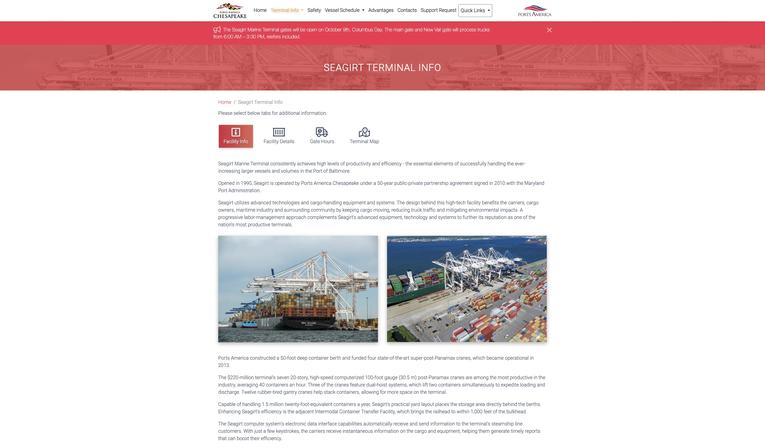Task type: locate. For each thing, give the bounding box(es) containing it.
to inside the seagirt computer system's electronic data interface capabilities automatically receive and send information to the terminal's steamship line customers. with just a few keystrokes, the carriers receive instantaneous information on the cargo and equipment, helping them generate timely reports that can boost their efficiency.
[[457, 421, 461, 427]]

2 horizontal spatial cranes
[[450, 375, 465, 381]]

1 vertical spatial america
[[231, 356, 249, 361]]

of inside seagirt utilizes advanced technologies and cargo-handling equipment and systems. the design behind this high-tech facility benefits the carriers, cargo owners, maritime industry and surrounding community by keeping cargo moving, reducing truck traffic and mitigating environmental impacts.  a progressive labor-management approach complements seagirt's advanced equipment, technology and systems to further its reputation as one of the nation's most productive terminals.
[[523, 215, 528, 221]]

1 vertical spatial high-
[[310, 375, 321, 381]]

0 horizontal spatial seagirt terminal image
[[218, 236, 378, 343]]

productive down labor-
[[248, 222, 270, 228]]

1 horizontal spatial port
[[313, 168, 322, 174]]

twelve
[[242, 390, 256, 396]]

and right berth
[[343, 356, 351, 361]]

facility for facility details
[[264, 139, 279, 144]]

marine up 3:30
[[248, 27, 261, 32]]

with
[[244, 429, 253, 435]]

40
[[259, 382, 265, 388]]

handling inside seagirt marine terminal consistently achieves high levels of productivity and efficiency - the essential elements of successfully handling the ever- increasing larger vessels and volumes in the port of baltimore.
[[488, 161, 506, 167]]

ports down achieves
[[301, 181, 313, 186]]

container
[[340, 409, 360, 415]]

receive down interface
[[326, 429, 342, 435]]

cranes
[[450, 375, 465, 381], [335, 382, 349, 388], [298, 390, 313, 396]]

storage
[[459, 402, 475, 408]]

will left be
[[293, 27, 299, 32]]

terminal inside the seagirt marine terminal gates will be open on october 9th, columbus day. the main gate and new vail gate will process trucks from 6:00 am – 3:30 pm, reefers included.
[[263, 27, 279, 32]]

0 vertical spatial ports
[[301, 181, 313, 186]]

handling
[[488, 161, 506, 167], [324, 200, 342, 206], [243, 402, 261, 408]]

0 vertical spatial foot
[[287, 356, 296, 361]]

0 horizontal spatial equipment,
[[379, 215, 403, 221]]

of right one
[[523, 215, 528, 221]]

of down the directly
[[493, 409, 498, 415]]

container
[[309, 356, 329, 361]]

information
[[431, 421, 455, 427], [374, 429, 399, 435]]

0 horizontal spatial seagirt terminal info
[[238, 99, 283, 105]]

capable of handling 1.5 million twenty-foot-equivalent containers a year, seagirt's practical yard layout places the storage area directly behind the berths. enhancing seagirt's efficiency is the adjacent intermodal container transfer facility, which brings the railhead to within 1,000 feet of the bulkhead.
[[218, 402, 541, 415]]

industry,
[[218, 382, 236, 388]]

1 horizontal spatial for
[[380, 390, 386, 396]]

successfully
[[460, 161, 487, 167]]

0 vertical spatial productive
[[248, 222, 270, 228]]

space
[[400, 390, 413, 396]]

the
[[406, 161, 412, 167], [507, 161, 514, 167], [305, 168, 312, 174], [517, 181, 524, 186], [501, 200, 507, 206], [529, 215, 536, 221], [490, 375, 497, 381], [539, 375, 546, 381], [327, 382, 334, 388], [420, 390, 427, 396], [451, 402, 457, 408], [519, 402, 525, 408], [288, 409, 295, 415], [425, 409, 432, 415], [499, 409, 506, 415], [462, 421, 469, 427], [301, 429, 308, 435], [407, 429, 414, 435]]

1 horizontal spatial is
[[283, 409, 287, 415]]

and down 'technologies'
[[275, 207, 283, 213]]

1 vertical spatial productive
[[510, 375, 533, 381]]

1 vertical spatial cargo
[[360, 207, 373, 213]]

the right one
[[529, 215, 536, 221]]

1 horizontal spatial high-
[[446, 200, 457, 206]]

terminal inside seagirt marine terminal consistently achieves high levels of productivity and efficiency - the essential elements of successfully handling the ever- increasing larger vessels and volumes in the port of baltimore.
[[251, 161, 269, 167]]

1 horizontal spatial behind
[[503, 402, 517, 408]]

0 vertical spatial information
[[431, 421, 455, 427]]

tabs
[[262, 110, 271, 116]]

terminal info link
[[269, 4, 306, 16]]

few
[[267, 429, 275, 435]]

ports inside opened in 1990, seagirt is operated by ports america chesapeake under a 50-year public-private partnership agreement signed in 2010 with the maryland port administration.
[[301, 181, 313, 186]]

partnership
[[424, 181, 449, 186]]

systems.
[[376, 200, 396, 206]]

behind up the traffic
[[422, 200, 436, 206]]

0 horizontal spatial foot
[[287, 356, 296, 361]]

0 vertical spatial america
[[314, 181, 332, 186]]

0 vertical spatial seagirt terminal info
[[324, 62, 442, 73]]

private
[[409, 181, 423, 186]]

automatically
[[364, 421, 392, 427]]

owners,
[[218, 207, 235, 213]]

0 vertical spatial advanced
[[251, 200, 271, 206]]

0 horizontal spatial home
[[218, 99, 231, 105]]

0 horizontal spatial gate
[[405, 27, 414, 32]]

1 horizontal spatial million
[[270, 402, 284, 408]]

0 horizontal spatial america
[[231, 356, 249, 361]]

in inside the ports america constructed a 50-foot deep container berth and funded four state-of-the-art super-post-panamax cranes, which became operational in 2013.
[[530, 356, 534, 361]]

0 horizontal spatial containers
[[266, 382, 288, 388]]

1 vertical spatial port
[[218, 188, 227, 194]]

super-
[[411, 356, 424, 361]]

0 vertical spatial on
[[319, 27, 324, 32]]

0 horizontal spatial most
[[236, 222, 247, 228]]

panamax up two
[[429, 375, 449, 381]]

administration.
[[229, 188, 261, 194]]

1 vertical spatial 50-
[[281, 356, 287, 361]]

post- up lift at right bottom
[[418, 375, 429, 381]]

1 vertical spatial advanced
[[358, 215, 378, 221]]

0 horizontal spatial ports
[[218, 356, 230, 361]]

1 horizontal spatial productive
[[510, 375, 533, 381]]

home link up please
[[218, 99, 231, 105]]

0 horizontal spatial port
[[218, 188, 227, 194]]

the up impacts.
[[501, 200, 507, 206]]

advantages link
[[367, 4, 396, 16]]

keystrokes,
[[276, 429, 300, 435]]

of down speed on the left of page
[[321, 382, 326, 388]]

traffic
[[423, 207, 436, 213]]

0 vertical spatial which
[[473, 356, 486, 361]]

facility,
[[380, 409, 396, 415]]

million inside "capable of handling 1.5 million twenty-foot-equivalent containers a year, seagirt's practical yard layout places the storage area directly behind the berths. enhancing seagirt's efficiency is the adjacent intermodal container transfer facility, which brings the railhead to within 1,000 feet of the bulkhead."
[[270, 402, 284, 408]]

am
[[235, 34, 242, 39]]

nation's
[[218, 222, 235, 228]]

0 horizontal spatial on
[[319, 27, 324, 32]]

foot up hoist
[[375, 375, 383, 381]]

advanced down moving,
[[358, 215, 378, 221]]

the up berths.
[[539, 375, 546, 381]]

is inside opened in 1990, seagirt is operated by ports america chesapeake under a 50-year public-private partnership agreement signed in 2010 with the maryland port administration.
[[270, 181, 274, 186]]

the down achieves
[[305, 168, 312, 174]]

by inside opened in 1990, seagirt is operated by ports america chesapeake under a 50-year public-private partnership agreement signed in 2010 with the maryland port administration.
[[295, 181, 300, 186]]

1 horizontal spatial gate
[[443, 27, 451, 32]]

1 vertical spatial home
[[218, 99, 231, 105]]

1 horizontal spatial equipment,
[[437, 429, 461, 435]]

the inside the $220-million terminal's seven 20-story, high-speed computerized 100-foot gauge (30.5 m) post-panamax cranes are among the most productive in the industry, averaging 40 containers an hour. three of the cranes feature dual-hoist systems, which lift two containers simultaneously to expedite loading and discharge. twelve rubber-tired gantry cranes help stack containers, allowing for more space on the terminal.
[[218, 375, 226, 381]]

approach
[[286, 215, 306, 221]]

the left ever-
[[507, 161, 514, 167]]

safety
[[308, 7, 321, 13]]

1 seagirt terminal image from the left
[[218, 236, 378, 343]]

1 vertical spatial behind
[[503, 402, 517, 408]]

containers
[[266, 382, 288, 388], [439, 382, 461, 388], [334, 402, 356, 408]]

port inside opened in 1990, seagirt is operated by ports america chesapeake under a 50-year public-private partnership agreement signed in 2010 with the maryland port administration.
[[218, 188, 227, 194]]

the down the directly
[[499, 409, 506, 415]]

ports inside the ports america constructed a 50-foot deep container berth and funded four state-of-the-art super-post-panamax cranes, which became operational in 2013.
[[218, 356, 230, 361]]

mitigating
[[446, 207, 468, 213]]

speed
[[321, 375, 334, 381]]

tired
[[273, 390, 282, 396]]

post- right art
[[424, 356, 435, 361]]

gate right the main
[[405, 27, 414, 32]]

which inside "capable of handling 1.5 million twenty-foot-equivalent containers a year, seagirt's practical yard layout places the storage area directly behind the berths. enhancing seagirt's efficiency is the adjacent intermodal container transfer facility, which brings the railhead to within 1,000 feet of the bulkhead."
[[397, 409, 410, 415]]

cargo down "send"
[[415, 429, 427, 435]]

home
[[254, 7, 267, 13], [218, 99, 231, 105]]

0 horizontal spatial by
[[295, 181, 300, 186]]

on inside the seagirt computer system's electronic data interface capabilities automatically receive and send information to the terminal's steamship line customers. with just a few keystrokes, the carriers receive instantaneous information on the cargo and equipment, helping them generate timely reports that can boost their efficiency.
[[400, 429, 406, 435]]

0 vertical spatial equipment,
[[379, 215, 403, 221]]

seagirt's down keeping
[[338, 215, 356, 221]]

1 vertical spatial handling
[[324, 200, 342, 206]]

efficiency inside "capable of handling 1.5 million twenty-foot-equivalent containers a year, seagirt's practical yard layout places the storage area directly behind the berths. enhancing seagirt's efficiency is the adjacent intermodal container transfer facility, which brings the railhead to within 1,000 feet of the bulkhead."
[[261, 409, 282, 415]]

the up "stack"
[[327, 382, 334, 388]]

request
[[439, 7, 457, 13]]

0 horizontal spatial home link
[[218, 99, 231, 105]]

port down high
[[313, 168, 322, 174]]

1 vertical spatial post-
[[418, 375, 429, 381]]

cargo right carriers,
[[527, 200, 539, 206]]

1 horizontal spatial ports
[[301, 181, 313, 186]]

1 vertical spatial by
[[336, 207, 341, 213]]

1 horizontal spatial home link
[[252, 4, 269, 16]]

gate right the vail on the top
[[443, 27, 451, 32]]

intermodal
[[315, 409, 338, 415]]

million up 'averaging'
[[240, 375, 254, 381]]

facility left details
[[264, 139, 279, 144]]

the for receive
[[218, 421, 226, 427]]

them
[[479, 429, 490, 435]]

and up moving,
[[367, 200, 375, 206]]

2013.
[[218, 363, 230, 369]]

foot left deep
[[287, 356, 296, 361]]

in inside seagirt marine terminal consistently achieves high levels of productivity and efficiency - the essential elements of successfully handling the ever- increasing larger vessels and volumes in the port of baltimore.
[[300, 168, 304, 174]]

0 vertical spatial 50-
[[377, 181, 384, 186]]

0 vertical spatial port
[[313, 168, 322, 174]]

advanced up industry
[[251, 200, 271, 206]]

most down labor-
[[236, 222, 247, 228]]

the right -
[[406, 161, 412, 167]]

is down twenty-
[[283, 409, 287, 415]]

home for home link to the top
[[254, 7, 267, 13]]

enhancing
[[218, 409, 241, 415]]

vessel
[[325, 7, 339, 13]]

the up industry,
[[218, 375, 226, 381]]

2 vertical spatial handling
[[243, 402, 261, 408]]

information down railhead
[[431, 421, 455, 427]]

this
[[437, 200, 445, 206]]

ports america constructed a 50-foot deep container berth and funded four state-of-the-art super-post-panamax cranes, which became operational in 2013.
[[218, 356, 534, 369]]

1 horizontal spatial 50-
[[377, 181, 384, 186]]

2 facility from the left
[[264, 139, 279, 144]]

handling up the 2010
[[488, 161, 506, 167]]

foot
[[287, 356, 296, 361], [375, 375, 383, 381]]

50-
[[377, 181, 384, 186], [281, 356, 287, 361]]

year,
[[361, 402, 371, 408]]

for right tabs
[[272, 110, 278, 116]]

america inside the ports america constructed a 50-foot deep container berth and funded four state-of-the-art super-post-panamax cranes, which became operational in 2013.
[[231, 356, 249, 361]]

0 vertical spatial home
[[254, 7, 267, 13]]

facility down please
[[224, 139, 239, 144]]

2 vertical spatial which
[[397, 409, 410, 415]]

0 vertical spatial by
[[295, 181, 300, 186]]

art
[[404, 356, 410, 361]]

behind inside "capable of handling 1.5 million twenty-foot-equivalent containers a year, seagirt's practical yard layout places the storage area directly behind the berths. enhancing seagirt's efficiency is the adjacent intermodal container transfer facility, which brings the railhead to within 1,000 feet of the bulkhead."
[[503, 402, 517, 408]]

labor-
[[244, 215, 256, 221]]

bullhorn image
[[213, 26, 223, 33]]

handling up the community
[[324, 200, 342, 206]]

capabilities
[[338, 421, 362, 427]]

the up reducing at the right
[[397, 200, 405, 206]]

to down "within"
[[457, 421, 461, 427]]

containers up terminal.
[[439, 382, 461, 388]]

productive inside seagirt utilizes advanced technologies and cargo-handling equipment and systems. the design behind this high-tech facility benefits the carriers, cargo owners, maritime industry and surrounding community by keeping cargo moving, reducing truck traffic and mitigating environmental impacts.  a progressive labor-management approach complements seagirt's advanced equipment, technology and systems to further its reputation as one of the nation's most productive terminals.
[[248, 222, 270, 228]]

technologies
[[273, 200, 300, 206]]

is left the operated
[[270, 181, 274, 186]]

the inside the seagirt computer system's electronic data interface capabilities automatically receive and send information to the terminal's steamship line customers. with just a few keystrokes, the carriers receive instantaneous information on the cargo and equipment, helping them generate timely reports that can boost their efficiency.
[[218, 421, 226, 427]]

0 horizontal spatial receive
[[326, 429, 342, 435]]

2 horizontal spatial on
[[414, 390, 419, 396]]

seagirt's up computer
[[242, 409, 260, 415]]

which right cranes,
[[473, 356, 486, 361]]

9th,
[[343, 27, 351, 32]]

and up surrounding at the top of the page
[[301, 200, 309, 206]]

home link left terminal info on the top of the page
[[252, 4, 269, 16]]

a right constructed
[[277, 356, 279, 361]]

million
[[240, 375, 254, 381], [270, 402, 284, 408]]

1 vertical spatial which
[[409, 382, 422, 388]]

1 facility from the left
[[224, 139, 239, 144]]

tab panel containing seagirt marine terminal consistently achieves high levels of productivity and efficiency - the essential elements of successfully handling the ever- increasing larger vessels and volumes in the port of baltimore.
[[214, 161, 552, 443]]

1 horizontal spatial containers
[[334, 402, 356, 408]]

0 horizontal spatial efficiency
[[261, 409, 282, 415]]

0 horizontal spatial advanced
[[251, 200, 271, 206]]

0 vertical spatial for
[[272, 110, 278, 116]]

2 horizontal spatial cargo
[[527, 200, 539, 206]]

the up 6:00
[[223, 27, 231, 32]]

1 horizontal spatial most
[[498, 375, 509, 381]]

help
[[314, 390, 323, 396]]

high- up mitigating
[[446, 200, 457, 206]]

1 horizontal spatial foot
[[375, 375, 383, 381]]

home up please
[[218, 99, 231, 105]]

cranes down "hour."
[[298, 390, 313, 396]]

0 horizontal spatial is
[[270, 181, 274, 186]]

seagirt inside the seagirt computer system's electronic data interface capabilities automatically receive and send information to the terminal's steamship line customers. with just a few keystrokes, the carriers receive instantaneous information on the cargo and equipment, helping them generate timely reports that can boost their efficiency.
[[228, 421, 243, 427]]

averaging
[[237, 382, 258, 388]]

1 vertical spatial marine
[[235, 161, 249, 167]]

a
[[374, 181, 376, 186], [277, 356, 279, 361], [357, 402, 360, 408], [264, 429, 266, 435]]

support request
[[421, 7, 457, 13]]

state-
[[378, 356, 390, 361]]

0 vertical spatial panamax
[[435, 356, 455, 361]]

seagirt utilizes advanced technologies and cargo-handling equipment and systems. the design behind this high-tech facility benefits the carriers, cargo owners, maritime industry and surrounding community by keeping cargo moving, reducing truck traffic and mitigating environmental impacts.  a progressive labor-management approach complements seagirt's advanced equipment, technology and systems to further its reputation as one of the nation's most productive terminals.
[[218, 200, 539, 228]]

to down mitigating
[[458, 215, 462, 221]]

simultaneously
[[462, 382, 495, 388]]

capable
[[218, 402, 236, 408]]

0 horizontal spatial cargo
[[360, 207, 373, 213]]

and down the traffic
[[429, 215, 437, 221]]

1 vertical spatial on
[[414, 390, 419, 396]]

1 horizontal spatial terminal's
[[470, 421, 491, 427]]

1 vertical spatial is
[[283, 409, 287, 415]]

tab panel
[[214, 161, 552, 443]]

brings
[[411, 409, 424, 415]]

and inside the $220-million terminal's seven 20-story, high-speed computerized 100-foot gauge (30.5 m) post-panamax cranes are among the most productive in the industry, averaging 40 containers an hour. three of the cranes feature dual-hoist systems, which lift two containers simultaneously to expedite loading and discharge. twelve rubber-tired gantry cranes help stack containers, allowing for more space on the terminal.
[[537, 382, 545, 388]]

surrounding
[[284, 207, 310, 213]]

and down this at top
[[437, 207, 445, 213]]

environmental
[[469, 207, 499, 213]]

to inside seagirt utilizes advanced technologies and cargo-handling equipment and systems. the design behind this high-tech facility benefits the carriers, cargo owners, maritime industry and surrounding community by keeping cargo moving, reducing truck traffic and mitigating environmental impacts.  a progressive labor-management approach complements seagirt's advanced equipment, technology and systems to further its reputation as one of the nation's most productive terminals.
[[458, 215, 462, 221]]

terminal's up '40'
[[255, 375, 276, 381]]

2 vertical spatial on
[[400, 429, 406, 435]]

foot-
[[301, 402, 311, 408]]

port down "opened"
[[218, 188, 227, 194]]

1 vertical spatial for
[[380, 390, 386, 396]]

0 vertical spatial receive
[[394, 421, 409, 427]]

0 vertical spatial efficiency
[[382, 161, 402, 167]]

a right under
[[374, 181, 376, 186]]

2010
[[495, 181, 505, 186]]

1 vertical spatial panamax
[[429, 375, 449, 381]]

handling inside "capable of handling 1.5 million twenty-foot-equivalent containers a year, seagirt's practical yard layout places the storage area directly behind the berths. enhancing seagirt's efficiency is the adjacent intermodal container transfer facility, which brings the railhead to within 1,000 feet of the bulkhead."
[[243, 402, 261, 408]]

to left expedite
[[496, 382, 500, 388]]

million inside the $220-million terminal's seven 20-story, high-speed computerized 100-foot gauge (30.5 m) post-panamax cranes are among the most productive in the industry, averaging 40 containers an hour. three of the cranes feature dual-hoist systems, which lift two containers simultaneously to expedite loading and discharge. twelve rubber-tired gantry cranes help stack containers, allowing for more space on the terminal.
[[240, 375, 254, 381]]

0 horizontal spatial behind
[[422, 200, 436, 206]]

1 vertical spatial seagirt's
[[372, 402, 390, 408]]

the right with
[[517, 181, 524, 186]]

efficiency down 1.5
[[261, 409, 282, 415]]

details
[[280, 139, 295, 144]]

impacts.
[[500, 207, 519, 213]]

0 vertical spatial million
[[240, 375, 254, 381]]

high- up 'three'
[[310, 375, 321, 381]]

a inside opened in 1990, seagirt is operated by ports america chesapeake under a 50-year public-private partnership agreement signed in 2010 with the maryland port administration.
[[374, 181, 376, 186]]

steamship
[[492, 421, 514, 427]]

please select below tabs for additional information.
[[218, 110, 327, 116]]

seagirt terminal image
[[218, 236, 378, 343], [387, 236, 547, 343]]

which down the practical
[[397, 409, 410, 415]]

for
[[272, 110, 278, 116], [380, 390, 386, 396]]

1 horizontal spatial seagirt terminal info
[[324, 62, 442, 73]]

1 horizontal spatial america
[[314, 181, 332, 186]]

seagirt's inside seagirt utilizes advanced technologies and cargo-handling equipment and systems. the design behind this high-tech facility benefits the carriers, cargo owners, maritime industry and surrounding community by keeping cargo moving, reducing truck traffic and mitigating environmental impacts.  a progressive labor-management approach complements seagirt's advanced equipment, technology and systems to further its reputation as one of the nation's most productive terminals.
[[338, 215, 356, 221]]

by right the operated
[[295, 181, 300, 186]]

behind up 'bulkhead.'
[[503, 402, 517, 408]]

terminal's up them
[[470, 421, 491, 427]]

a left year,
[[357, 402, 360, 408]]

2 vertical spatial cargo
[[415, 429, 427, 435]]

by inside seagirt utilizes advanced technologies and cargo-handling equipment and systems. the design behind this high-tech facility benefits the carriers, cargo owners, maritime industry and surrounding community by keeping cargo moving, reducing truck traffic and mitigating environmental impacts.  a progressive labor-management approach complements seagirt's advanced equipment, technology and systems to further its reputation as one of the nation's most productive terminals.
[[336, 207, 341, 213]]

in up "loading"
[[534, 375, 538, 381]]

0 vertical spatial cranes
[[450, 375, 465, 381]]

1 horizontal spatial cargo
[[415, 429, 427, 435]]

0 vertical spatial terminal's
[[255, 375, 276, 381]]

signed
[[474, 181, 488, 186]]

0 vertical spatial most
[[236, 222, 247, 228]]

the up customers.
[[218, 421, 226, 427]]

ports up "2013."
[[218, 356, 230, 361]]

home link
[[252, 4, 269, 16], [218, 99, 231, 105]]

cargo down equipment
[[360, 207, 373, 213]]

for down hoist
[[380, 390, 386, 396]]

foot inside the $220-million terminal's seven 20-story, high-speed computerized 100-foot gauge (30.5 m) post-panamax cranes are among the most productive in the industry, averaging 40 containers an hour. three of the cranes feature dual-hoist systems, which lift two containers simultaneously to expedite loading and discharge. twelve rubber-tired gantry cranes help stack containers, allowing for more space on the terminal.
[[375, 375, 383, 381]]

close image
[[547, 26, 552, 34]]

0 vertical spatial seagirt's
[[338, 215, 356, 221]]

home for home link to the bottom
[[218, 99, 231, 105]]

0 horizontal spatial 50-
[[281, 356, 287, 361]]

with
[[507, 181, 516, 186]]

0 horizontal spatial high-
[[310, 375, 321, 381]]

can
[[228, 436, 236, 442]]

0 vertical spatial marine
[[248, 27, 261, 32]]

receive down the facility,
[[394, 421, 409, 427]]

0 horizontal spatial million
[[240, 375, 254, 381]]

send
[[419, 421, 429, 427]]

will left process at the right top of page
[[453, 27, 459, 32]]

the for october
[[223, 27, 231, 32]]

tab list
[[216, 122, 552, 151]]

2 horizontal spatial handling
[[488, 161, 506, 167]]

to left "within"
[[451, 409, 456, 415]]

seagirt
[[232, 27, 246, 32], [324, 62, 364, 73], [238, 99, 253, 105], [218, 161, 234, 167], [254, 181, 269, 186], [218, 200, 234, 206], [228, 421, 243, 427]]

1 vertical spatial most
[[498, 375, 509, 381]]

tab list containing facility info
[[216, 122, 552, 151]]

1 vertical spatial foot
[[375, 375, 383, 381]]

port
[[313, 168, 322, 174], [218, 188, 227, 194]]

50- right under
[[377, 181, 384, 186]]

a left few
[[264, 429, 266, 435]]

below
[[248, 110, 260, 116]]

handling down "twelve"
[[243, 402, 261, 408]]

1 horizontal spatial seagirt terminal image
[[387, 236, 547, 343]]

most up expedite
[[498, 375, 509, 381]]

of inside the $220-million terminal's seven 20-story, high-speed computerized 100-foot gauge (30.5 m) post-panamax cranes are among the most productive in the industry, averaging 40 containers an hour. three of the cranes feature dual-hoist systems, which lift two containers simultaneously to expedite loading and discharge. twelve rubber-tired gantry cranes help stack containers, allowing for more space on the terminal.
[[321, 382, 326, 388]]



Task type: vqa. For each thing, say whether or not it's contained in the screenshot.
'Have'
no



Task type: describe. For each thing, give the bounding box(es) containing it.
1 will from the left
[[293, 27, 299, 32]]

the up helping on the right
[[462, 421, 469, 427]]

included.
[[282, 34, 301, 39]]

are
[[466, 375, 473, 381]]

further
[[463, 215, 478, 221]]

of down high
[[324, 168, 328, 174]]

marine inside seagirt marine terminal consistently achieves high levels of productivity and efficiency - the essential elements of successfully handling the ever- increasing larger vessels and volumes in the port of baltimore.
[[235, 161, 249, 167]]

and down consistently
[[272, 168, 280, 174]]

reducing
[[392, 207, 410, 213]]

three
[[308, 382, 320, 388]]

post- inside the ports america constructed a 50-foot deep container berth and funded four state-of-the-art super-post-panamax cranes, which became operational in 2013.
[[424, 356, 435, 361]]

story,
[[297, 375, 309, 381]]

the right among
[[490, 375, 497, 381]]

which inside the ports america constructed a 50-foot deep container berth and funded four state-of-the-art super-post-panamax cranes, which became operational in 2013.
[[473, 356, 486, 361]]

stack
[[324, 390, 336, 396]]

the down layout
[[425, 409, 432, 415]]

1 vertical spatial home link
[[218, 99, 231, 105]]

high- inside seagirt utilizes advanced technologies and cargo-handling equipment and systems. the design behind this high-tech facility benefits the carriers, cargo owners, maritime industry and surrounding community by keeping cargo moving, reducing truck traffic and mitigating environmental impacts.  a progressive labor-management approach complements seagirt's advanced equipment, technology and systems to further its reputation as one of the nation's most productive terminals.
[[446, 200, 457, 206]]

community
[[311, 207, 335, 213]]

adjacent
[[296, 409, 314, 415]]

2 seagirt terminal image from the left
[[387, 236, 547, 343]]

customers.
[[218, 429, 242, 435]]

among
[[474, 375, 489, 381]]

seagirt inside seagirt utilizes advanced technologies and cargo-handling equipment and systems. the design behind this high-tech facility benefits the carriers, cargo owners, maritime industry and surrounding community by keeping cargo moving, reducing truck traffic and mitigating environmental impacts.  a progressive labor-management approach complements seagirt's advanced equipment, technology and systems to further its reputation as one of the nation's most productive terminals.
[[218, 200, 234, 206]]

constructed
[[250, 356, 276, 361]]

equipment, inside the seagirt computer system's electronic data interface capabilities automatically receive and send information to the terminal's steamship line customers. with just a few keystrokes, the carriers receive instantaneous information on the cargo and equipment, helping them generate timely reports that can boost their efficiency.
[[437, 429, 461, 435]]

high
[[317, 161, 326, 167]]

in left the '1990,'
[[236, 181, 240, 186]]

2 will from the left
[[453, 27, 459, 32]]

terminal's inside the $220-million terminal's seven 20-story, high-speed computerized 100-foot gauge (30.5 m) post-panamax cranes are among the most productive in the industry, averaging 40 containers an hour. three of the cranes feature dual-hoist systems, which lift two containers simultaneously to expedite loading and discharge. twelve rubber-tired gantry cranes help stack containers, allowing for more space on the terminal.
[[255, 375, 276, 381]]

carriers
[[309, 429, 325, 435]]

1 vertical spatial receive
[[326, 429, 342, 435]]

marine inside the seagirt marine terminal gates will be open on october 9th, columbus day. the main gate and new vail gate will process trucks from 6:00 am – 3:30 pm, reefers included.
[[248, 27, 261, 32]]

additional
[[279, 110, 300, 116]]

keeping
[[343, 207, 359, 213]]

and left "send"
[[410, 421, 418, 427]]

select
[[234, 110, 246, 116]]

technology
[[404, 215, 428, 221]]

handling inside seagirt utilizes advanced technologies and cargo-handling equipment and systems. the design behind this high-tech facility benefits the carriers, cargo owners, maritime industry and surrounding community by keeping cargo moving, reducing truck traffic and mitigating environmental impacts.  a progressive labor-management approach complements seagirt's advanced equipment, technology and systems to further its reputation as one of the nation's most productive terminals.
[[324, 200, 342, 206]]

the seagirt marine terminal gates will be open on october 9th, columbus day. the main gate and new vail gate will process trucks from 6:00 am – 3:30 pm, reefers included. alert
[[0, 21, 765, 45]]

in inside the $220-million terminal's seven 20-story, high-speed computerized 100-foot gauge (30.5 m) post-panamax cranes are among the most productive in the industry, averaging 40 containers an hour. three of the cranes feature dual-hoist systems, which lift two containers simultaneously to expedite loading and discharge. twelve rubber-tired gantry cranes help stack containers, allowing for more space on the terminal.
[[534, 375, 538, 381]]

computerized
[[335, 375, 364, 381]]

baltimore.
[[329, 168, 351, 174]]

contacts
[[398, 7, 417, 13]]

the seagirt marine terminal gates will be open on october 9th, columbus day. the main gate and new vail gate will process trucks from 6:00 am – 3:30 pm, reefers included.
[[213, 27, 490, 39]]

its
[[479, 215, 484, 221]]

seagirt inside the seagirt marine terminal gates will be open on october 9th, columbus day. the main gate and new vail gate will process trucks from 6:00 am – 3:30 pm, reefers included.
[[232, 27, 246, 32]]

vail
[[435, 27, 441, 32]]

1 vertical spatial cranes
[[335, 382, 349, 388]]

containers,
[[337, 390, 360, 396]]

terminal's inside the seagirt computer system's electronic data interface capabilities automatically receive and send information to the terminal's steamship line customers. with just a few keystrokes, the carriers receive instantaneous information on the cargo and equipment, helping them generate timely reports that can boost their efficiency.
[[470, 421, 491, 427]]

columbus
[[352, 27, 373, 32]]

became
[[487, 356, 504, 361]]

1 gate from the left
[[405, 27, 414, 32]]

-
[[403, 161, 405, 167]]

and inside the ports america constructed a 50-foot deep container berth and funded four state-of-the-art super-post-panamax cranes, which became operational in 2013.
[[343, 356, 351, 361]]

maritime
[[236, 207, 255, 213]]

maryland
[[525, 181, 545, 186]]

a inside the ports america constructed a 50-foot deep container berth and funded four state-of-the-art super-post-panamax cranes, which became operational in 2013.
[[277, 356, 279, 361]]

just
[[254, 429, 262, 435]]

america inside opened in 1990, seagirt is operated by ports america chesapeake under a 50-year public-private partnership agreement signed in 2010 with the maryland port administration.
[[314, 181, 332, 186]]

to inside the $220-million terminal's seven 20-story, high-speed computerized 100-foot gauge (30.5 m) post-panamax cranes are among the most productive in the industry, averaging 40 containers an hour. three of the cranes feature dual-hoist systems, which lift two containers simultaneously to expedite loading and discharge. twelve rubber-tired gantry cranes help stack containers, allowing for more space on the terminal.
[[496, 382, 500, 388]]

the inside seagirt utilizes advanced technologies and cargo-handling equipment and systems. the design behind this high-tech facility benefits the carriers, cargo owners, maritime industry and surrounding community by keeping cargo moving, reducing truck traffic and mitigating environmental impacts.  a progressive labor-management approach complements seagirt's advanced equipment, technology and systems to further its reputation as one of the nation's most productive terminals.
[[397, 200, 405, 206]]

the for computerized
[[218, 375, 226, 381]]

–
[[243, 34, 245, 39]]

0 vertical spatial home link
[[252, 4, 269, 16]]

gate hours
[[310, 139, 334, 144]]

0 horizontal spatial information
[[374, 429, 399, 435]]

information.
[[301, 110, 327, 116]]

places
[[436, 402, 449, 408]]

be
[[300, 27, 306, 32]]

funded
[[352, 356, 367, 361]]

productive inside the $220-million terminal's seven 20-story, high-speed computerized 100-foot gauge (30.5 m) post-panamax cranes are among the most productive in the industry, averaging 40 containers an hour. three of the cranes feature dual-hoist systems, which lift two containers simultaneously to expedite loading and discharge. twelve rubber-tired gantry cranes help stack containers, allowing for more space on the terminal.
[[510, 375, 533, 381]]

post- inside the $220-million terminal's seven 20-story, high-speed computerized 100-foot gauge (30.5 m) post-panamax cranes are among the most productive in the industry, averaging 40 containers an hour. three of the cranes feature dual-hoist systems, which lift two containers simultaneously to expedite loading and discharge. twelve rubber-tired gantry cranes help stack containers, allowing for more space on the terminal.
[[418, 375, 429, 381]]

on inside the $220-million terminal's seven 20-story, high-speed computerized 100-foot gauge (30.5 m) post-panamax cranes are among the most productive in the industry, averaging 40 containers an hour. three of the cranes feature dual-hoist systems, which lift two containers simultaneously to expedite loading and discharge. twelve rubber-tired gantry cranes help stack containers, allowing for more space on the terminal.
[[414, 390, 419, 396]]

panamax inside the ports america constructed a 50-foot deep container berth and funded four state-of-the-art super-post-panamax cranes, which became operational in 2013.
[[435, 356, 455, 361]]

truck
[[411, 207, 422, 213]]

0 horizontal spatial cranes
[[298, 390, 313, 396]]

equipment, inside seagirt utilizes advanced technologies and cargo-handling equipment and systems. the design behind this high-tech facility benefits the carriers, cargo owners, maritime industry and surrounding community by keeping cargo moving, reducing truck traffic and mitigating environmental impacts.  a progressive labor-management approach complements seagirt's advanced equipment, technology and systems to further its reputation as one of the nation's most productive terminals.
[[379, 215, 403, 221]]

map
[[370, 139, 379, 144]]

reputation
[[485, 215, 507, 221]]

feature
[[350, 382, 365, 388]]

directly
[[486, 402, 502, 408]]

october
[[325, 27, 342, 32]]

which inside the $220-million terminal's seven 20-story, high-speed computerized 100-foot gauge (30.5 m) post-panamax cranes are among the most productive in the industry, averaging 40 containers an hour. three of the cranes feature dual-hoist systems, which lift two containers simultaneously to expedite loading and discharge. twelve rubber-tired gantry cranes help stack containers, allowing for more space on the terminal.
[[409, 382, 422, 388]]

a inside the seagirt computer system's electronic data interface capabilities automatically receive and send information to the terminal's steamship line customers. with just a few keystrokes, the carriers receive instantaneous information on the cargo and equipment, helping them generate timely reports that can boost their efficiency.
[[264, 429, 266, 435]]

50- inside opened in 1990, seagirt is operated by ports america chesapeake under a 50-year public-private partnership agreement signed in 2010 with the maryland port administration.
[[377, 181, 384, 186]]

gate
[[310, 139, 320, 144]]

6:00
[[224, 34, 233, 39]]

progressive
[[218, 215, 243, 221]]

one
[[514, 215, 522, 221]]

a inside "capable of handling 1.5 million twenty-foot-equivalent containers a year, seagirt's practical yard layout places the storage area directly behind the berths. enhancing seagirt's efficiency is the adjacent intermodal container transfer facility, which brings the railhead to within 1,000 feet of the bulkhead."
[[357, 402, 360, 408]]

efficiency inside seagirt marine terminal consistently achieves high levels of productivity and efficiency - the essential elements of successfully handling the ever- increasing larger vessels and volumes in the port of baltimore.
[[382, 161, 402, 167]]

cargo inside the seagirt computer system's electronic data interface capabilities automatically receive and send information to the terminal's steamship line customers. with just a few keystrokes, the carriers receive instantaneous information on the cargo and equipment, helping them generate timely reports that can boost their efficiency.
[[415, 429, 427, 435]]

50- inside the ports america constructed a 50-foot deep container berth and funded four state-of-the-art super-post-panamax cranes, which became operational in 2013.
[[281, 356, 287, 361]]

high- inside the $220-million terminal's seven 20-story, high-speed computerized 100-foot gauge (30.5 m) post-panamax cranes are among the most productive in the industry, averaging 40 containers an hour. three of the cranes feature dual-hoist systems, which lift two containers simultaneously to expedite loading and discharge. twelve rubber-tired gantry cranes help stack containers, allowing for more space on the terminal.
[[310, 375, 321, 381]]

1 horizontal spatial receive
[[394, 421, 409, 427]]

terminal.
[[428, 390, 447, 396]]

in left the 2010
[[490, 181, 493, 186]]

operated
[[275, 181, 294, 186]]

the inside opened in 1990, seagirt is operated by ports america chesapeake under a 50-year public-private partnership agreement signed in 2010 with the maryland port administration.
[[517, 181, 524, 186]]

foot inside the ports america constructed a 50-foot deep container berth and funded four state-of-the-art super-post-panamax cranes, which became operational in 2013.
[[287, 356, 296, 361]]

for inside the $220-million terminal's seven 20-story, high-speed computerized 100-foot gauge (30.5 m) post-panamax cranes are among the most productive in the industry, averaging 40 containers an hour. three of the cranes feature dual-hoist systems, which lift two containers simultaneously to expedite loading and discharge. twelve rubber-tired gantry cranes help stack containers, allowing for more space on the terminal.
[[380, 390, 386, 396]]

reports
[[525, 429, 541, 435]]

the up 'bulkhead.'
[[519, 402, 525, 408]]

1 horizontal spatial information
[[431, 421, 455, 427]]

of up baltimore.
[[341, 161, 345, 167]]

achieves
[[297, 161, 316, 167]]

2 horizontal spatial containers
[[439, 382, 461, 388]]

advantages
[[369, 7, 394, 13]]

to inside "capable of handling 1.5 million twenty-foot-equivalent containers a year, seagirt's practical yard layout places the storage area directly behind the berths. enhancing seagirt's efficiency is the adjacent intermodal container transfer facility, which brings the railhead to within 1,000 feet of the bulkhead."
[[451, 409, 456, 415]]

systems
[[438, 215, 456, 221]]

and inside the seagirt marine terminal gates will be open on october 9th, columbus day. the main gate and new vail gate will process trucks from 6:00 am – 3:30 pm, reefers included.
[[415, 27, 423, 32]]

hours
[[321, 139, 334, 144]]

and right productivity
[[372, 161, 380, 167]]

1,000
[[471, 409, 483, 415]]

containers inside "capable of handling 1.5 million twenty-foot-equivalent containers a year, seagirt's practical yard layout places the storage area directly behind the berths. enhancing seagirt's efficiency is the adjacent intermodal container transfer facility, which brings the railhead to within 1,000 feet of the bulkhead."
[[334, 402, 356, 408]]

the seagirt computer system's electronic data interface capabilities automatically receive and send information to the terminal's steamship line customers. with just a few keystrokes, the carriers receive instantaneous information on the cargo and equipment, helping them generate timely reports that can boost their efficiency.
[[218, 421, 541, 442]]

deep
[[297, 356, 308, 361]]

seagirt marine terminal consistently achieves high levels of productivity and efficiency - the essential elements of successfully handling the ever- increasing larger vessels and volumes in the port of baltimore.
[[218, 161, 526, 174]]

port inside seagirt marine terminal consistently achieves high levels of productivity and efficiency - the essential elements of successfully handling the ever- increasing larger vessels and volumes in the port of baltimore.
[[313, 168, 322, 174]]

1 horizontal spatial advanced
[[358, 215, 378, 221]]

volumes
[[281, 168, 299, 174]]

(30.5
[[399, 375, 410, 381]]

the right "day."
[[385, 27, 393, 32]]

a
[[520, 207, 523, 213]]

facility for facility info
[[224, 139, 239, 144]]

the down data
[[301, 429, 308, 435]]

day.
[[375, 27, 384, 32]]

the down twenty-
[[288, 409, 295, 415]]

the right places
[[451, 402, 457, 408]]

the down brings at the bottom right of the page
[[407, 429, 414, 435]]

cargo-
[[310, 200, 324, 206]]

and down "send"
[[428, 429, 436, 435]]

the seagirt marine terminal gates will be open on october 9th, columbus day. the main gate and new vail gate will process trucks from 6:00 am – 3:30 pm, reefers included. link
[[213, 27, 490, 39]]

behind inside seagirt utilizes advanced technologies and cargo-handling equipment and systems. the design behind this high-tech facility benefits the carriers, cargo owners, maritime industry and surrounding community by keeping cargo moving, reducing truck traffic and mitigating environmental impacts.  a progressive labor-management approach complements seagirt's advanced equipment, technology and systems to further its reputation as one of the nation's most productive terminals.
[[422, 200, 436, 206]]

2 gate from the left
[[443, 27, 451, 32]]

2 vertical spatial seagirt's
[[242, 409, 260, 415]]

consistently
[[270, 161, 296, 167]]

trucks
[[478, 27, 490, 32]]

on inside the seagirt marine terminal gates will be open on october 9th, columbus day. the main gate and new vail gate will process trucks from 6:00 am – 3:30 pm, reefers included.
[[319, 27, 324, 32]]

two
[[429, 382, 437, 388]]

new
[[424, 27, 433, 32]]

terminal info
[[271, 7, 300, 13]]

2 horizontal spatial seagirt's
[[372, 402, 390, 408]]

moving,
[[374, 207, 391, 213]]

electronic
[[286, 421, 306, 427]]

the down lift at right bottom
[[420, 390, 427, 396]]

layout
[[421, 402, 434, 408]]

seagirt inside opened in 1990, seagirt is operated by ports america chesapeake under a 50-year public-private partnership agreement signed in 2010 with the maryland port administration.
[[254, 181, 269, 186]]

management
[[256, 215, 285, 221]]

panamax inside the $220-million terminal's seven 20-story, high-speed computerized 100-foot gauge (30.5 m) post-panamax cranes are among the most productive in the industry, averaging 40 containers an hour. three of the cranes feature dual-hoist systems, which lift two containers simultaneously to expedite loading and discharge. twelve rubber-tired gantry cranes help stack containers, allowing for more space on the terminal.
[[429, 375, 449, 381]]

essential
[[414, 161, 433, 167]]

practical
[[392, 402, 410, 408]]

terminals.
[[272, 222, 293, 228]]

gates
[[281, 27, 292, 32]]

most inside the $220-million terminal's seven 20-story, high-speed computerized 100-foot gauge (30.5 m) post-panamax cranes are among the most productive in the industry, averaging 40 containers an hour. three of the cranes feature dual-hoist systems, which lift two containers simultaneously to expedite loading and discharge. twelve rubber-tired gantry cranes help stack containers, allowing for more space on the terminal.
[[498, 375, 509, 381]]

seagirt inside seagirt marine terminal consistently achieves high levels of productivity and efficiency - the essential elements of successfully handling the ever- increasing larger vessels and volumes in the port of baltimore.
[[218, 161, 234, 167]]

0 horizontal spatial for
[[272, 110, 278, 116]]

equivalent
[[311, 402, 333, 408]]

line
[[515, 421, 523, 427]]

expedite
[[501, 382, 519, 388]]

of up enhancing
[[237, 402, 241, 408]]

of right elements
[[455, 161, 459, 167]]

is inside "capable of handling 1.5 million twenty-foot-equivalent containers a year, seagirt's practical yard layout places the storage area directly behind the berths. enhancing seagirt's efficiency is the adjacent intermodal container transfer facility, which brings the railhead to within 1,000 feet of the bulkhead."
[[283, 409, 287, 415]]

hoist
[[377, 382, 388, 388]]

quick
[[461, 8, 473, 13]]

1 vertical spatial seagirt terminal info
[[238, 99, 283, 105]]

most inside seagirt utilizes advanced technologies and cargo-handling equipment and systems. the design behind this high-tech facility benefits the carriers, cargo owners, maritime industry and surrounding community by keeping cargo moving, reducing truck traffic and mitigating environmental impacts.  a progressive labor-management approach complements seagirt's advanced equipment, technology and systems to further its reputation as one of the nation's most productive terminals.
[[236, 222, 247, 228]]

twenty-
[[285, 402, 301, 408]]



